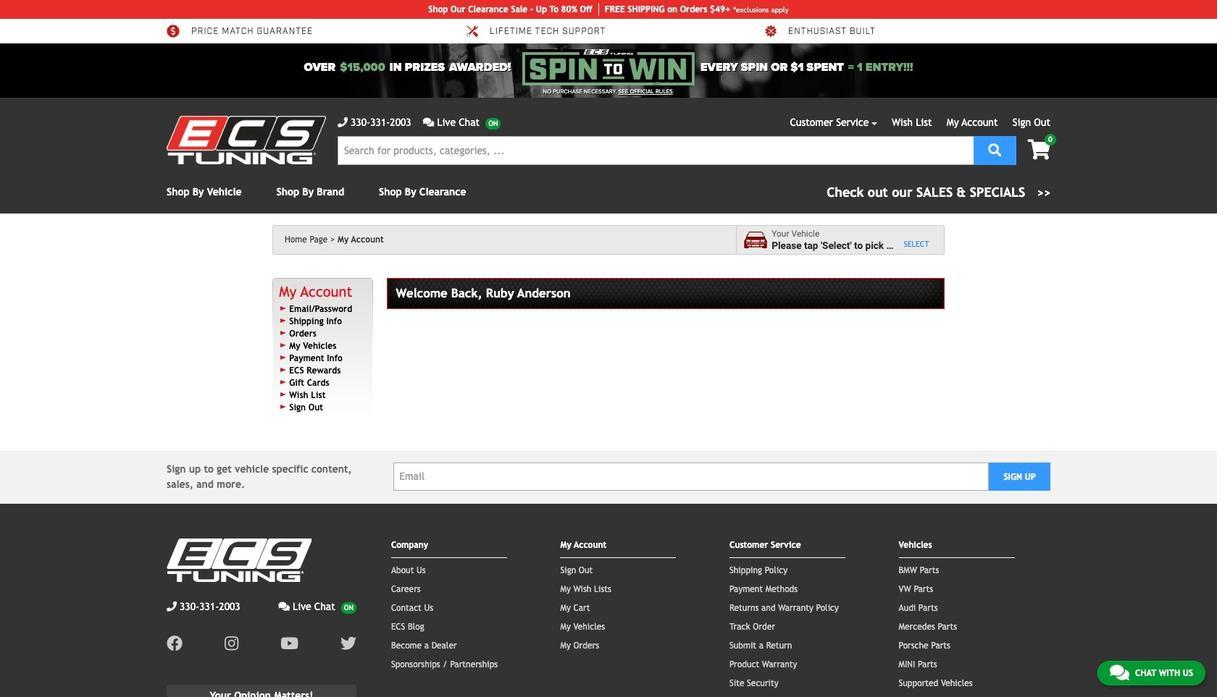 Task type: vqa. For each thing, say whether or not it's contained in the screenshot.
Mfg#: 11617833496
no



Task type: describe. For each thing, give the bounding box(es) containing it.
search image
[[989, 143, 1002, 156]]

ecs tuning 'spin to win' contest logo image
[[522, 49, 695, 86]]

twitter logo image
[[341, 636, 356, 652]]

1 horizontal spatial comments image
[[423, 117, 434, 128]]

phone image for middle comments image
[[167, 602, 177, 612]]

1 vertical spatial comments image
[[278, 602, 290, 612]]

Email email field
[[393, 463, 989, 491]]

1 ecs tuning image from the top
[[167, 116, 326, 165]]



Task type: locate. For each thing, give the bounding box(es) containing it.
2 ecs tuning image from the top
[[167, 539, 312, 582]]

0 horizontal spatial phone image
[[167, 602, 177, 612]]

1 vertical spatial phone image
[[167, 602, 177, 612]]

2 vertical spatial comments image
[[1110, 665, 1130, 682]]

ecs tuning image
[[167, 116, 326, 165], [167, 539, 312, 582]]

0 horizontal spatial comments image
[[278, 602, 290, 612]]

facebook logo image
[[167, 636, 183, 652]]

0 vertical spatial ecs tuning image
[[167, 116, 326, 165]]

youtube logo image
[[281, 636, 299, 652]]

shopping cart image
[[1028, 140, 1051, 160]]

phone image
[[338, 117, 348, 128], [167, 602, 177, 612]]

0 vertical spatial comments image
[[423, 117, 434, 128]]

instagram logo image
[[225, 636, 239, 652]]

0 vertical spatial phone image
[[338, 117, 348, 128]]

comments image
[[423, 117, 434, 128], [278, 602, 290, 612], [1110, 665, 1130, 682]]

phone image for comments image to the middle
[[338, 117, 348, 128]]

Search text field
[[338, 136, 974, 165]]

2 horizontal spatial comments image
[[1110, 665, 1130, 682]]

1 vertical spatial ecs tuning image
[[167, 539, 312, 582]]

1 horizontal spatial phone image
[[338, 117, 348, 128]]



